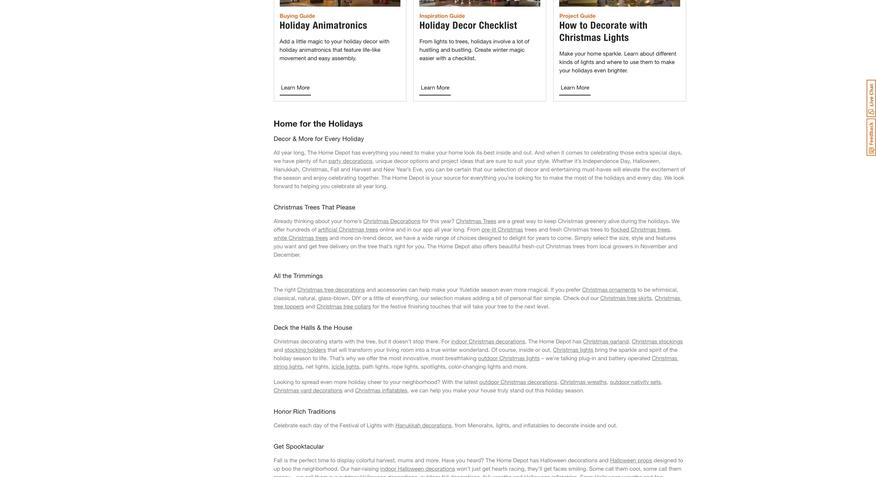 Task type: locate. For each thing, give the bounding box(es) containing it.
you left need
[[390, 149, 399, 156]]

natural,
[[298, 295, 317, 301]]

check
[[564, 295, 580, 301]]

0 horizontal spatial inflatables
[[382, 387, 408, 394]]

is inside , unique decor options and project ideas that are sure to suit your style. whether it's independence day, halloween, hanukkah, christmas, fall and harvest and new year's eve, you can be certain that our selection of decor and entertaining must-haves will elevate the excitement of the season and enjoy celebrating together. the home depot is your source for everything you're looking for to make the most of the holidays and every day. we look forward to helping you celebrate all year long.
[[426, 174, 430, 181]]

heard?
[[467, 457, 484, 464]]

2 guide from the left
[[450, 12, 465, 19]]

christmas up stand at the bottom of page
[[501, 379, 526, 385]]

a
[[292, 38, 295, 44], [513, 38, 516, 44], [448, 55, 451, 61], [508, 218, 511, 224], [417, 235, 420, 241], [369, 295, 372, 301], [492, 295, 495, 301], [427, 347, 430, 353]]

1 vertical spatial indoor
[[381, 466, 397, 472]]

image for holiday animatronics image
[[280, 0, 401, 7]]

lights inside from lights to trees, holidays involve a lot of hustling and bustling. create winter magic easier with a checklist.
[[434, 38, 448, 44]]

depot inside "and more on-trend decor, we have a wide range of choices designed to delight for years to come. simply select the size, style and features you want and get free delivery on the tree that's right for you. the home depot also offers beautiful fresh-cut christmas trees from local growers in november and december."
[[455, 243, 470, 250]]

0 vertical spatial offer
[[274, 226, 285, 233]]

1 horizontal spatial lights
[[604, 32, 630, 43]]

beautiful
[[499, 243, 521, 250]]

truly
[[498, 387, 509, 394]]

out,
[[542, 347, 552, 353]]

1 vertical spatial about
[[315, 218, 330, 224]]

decor up hanukkah,
[[274, 135, 291, 142]]

3 guide from the left
[[581, 12, 596, 19]]

0 horizontal spatial get
[[309, 243, 317, 250]]

magic down lot
[[510, 46, 525, 53]]

1 vertical spatial look
[[674, 174, 685, 181]]

right up classical,
[[285, 286, 296, 293]]

like
[[372, 46, 381, 53]]

0 horizontal spatial or
[[363, 295, 368, 301]]

talking
[[561, 355, 578, 362]]

look down excitement
[[674, 174, 685, 181]]

1 vertical spatial fall
[[274, 457, 283, 464]]

holiday up feature
[[344, 38, 362, 44]]

year inside all year long, the home depot has everything you need to make your home look its best inside and out. and when it comes to celebrating those extra special days, we have plenty of fun
[[282, 149, 292, 156]]

hustling
[[420, 46, 439, 53]]

your up makes
[[447, 286, 458, 293]]

1 learn more link from the left
[[280, 80, 311, 96]]

1 horizontal spatial fall
[[331, 166, 339, 173]]

fall is the perfect time to display colorful harvest, mums and more. have you heard? the home depot has halloween decorations and halloween props
[[274, 457, 653, 464]]

guide inside inspiration guide holiday decor checklist
[[450, 12, 465, 19]]

0 vertical spatial will
[[613, 166, 621, 173]]

christmas up delight
[[498, 226, 524, 233]]

1 vertical spatial holidays
[[572, 67, 593, 74]]

day
[[313, 422, 323, 429]]

has up party decorations link
[[352, 149, 361, 156]]

operated
[[628, 355, 651, 362]]

2 horizontal spatial holidays
[[605, 174, 625, 181]]

0 horizontal spatial learn more
[[281, 84, 310, 91]]

that's
[[379, 243, 393, 250]]

are up pre-lit christmas "link"
[[498, 218, 506, 224]]

out
[[581, 295, 589, 301], [526, 387, 534, 394]]

online
[[380, 226, 395, 233]]

deck
[[274, 324, 289, 331]]

of inside from lights to trees, holidays involve a lot of hustling and bustling. create winter magic easier with a checklist.
[[525, 38, 530, 44]]

inflatables inside looking to spread even more holiday cheer to your neighborhood? with the latest outdoor christmas decorations , christmas wreaths , outdoor nativity sets , christmas yard decorations and christmas inflatables , we can help you make your house truly stand out this holiday season.
[[382, 387, 408, 394]]

2 horizontal spatial decor
[[525, 166, 539, 173]]

with inside the add a little magic to your holiday decor with holiday animatronics that feature life-like movement and easy assembly.
[[379, 38, 390, 44]]

holidays
[[471, 38, 492, 44], [572, 67, 593, 74], [605, 174, 625, 181]]

some
[[590, 466, 604, 472]]

is down options
[[426, 174, 430, 181]]

make down different
[[662, 58, 675, 65]]

new
[[384, 166, 395, 173]]

out inside looking to spread even more holiday cheer to your neighborhood? with the latest outdoor christmas decorations , christmas wreaths , outdoor nativity sets , christmas yard decorations and christmas inflatables , we can help you make your house truly stand out this holiday season.
[[526, 387, 534, 394]]

long. inside artificial christmas trees online and in our app all year long. from pre-lit christmas trees and fresh christmas trees to flocked christmas trees , white christmas trees
[[454, 226, 466, 233]]

home inside , unique decor options and project ideas that are sure to suit your style. whether it's independence day, halloween, hanukkah, christmas, fall and harvest and new year's eve, you can be certain that our selection of decor and entertaining must-haves will elevate the excitement of the season and enjoy celebrating together. the home depot is your source for everything you're looking for to make the most of the holidays and every day. we look forward to helping you celebrate all year long.
[[393, 174, 408, 181]]

, left unique
[[373, 158, 374, 164]]

you down white
[[274, 243, 283, 250]]

magic inside the add a little magic to your holiday decor with holiday animatronics that feature life-like movement and easy assembly.
[[308, 38, 323, 44]]

out.
[[524, 149, 534, 156], [608, 422, 618, 429]]

fall down party
[[331, 166, 339, 173]]

0 vertical spatial from
[[587, 243, 599, 250]]

of left fun in the left top of the page
[[313, 158, 318, 164]]

celebrating up independence
[[591, 149, 619, 156]]

1 vertical spatial we
[[672, 218, 680, 224]]

together.
[[358, 174, 380, 181]]

season down hanukkah,
[[283, 174, 301, 181]]

0 horizontal spatial inside
[[497, 149, 511, 156]]

more for to
[[577, 84, 590, 91]]

0 vertical spatial winter
[[493, 46, 508, 53]]

0 vertical spatial it
[[562, 149, 565, 156]]

get spooktacular
[[274, 443, 324, 450]]

learn more link for holiday decor checklist
[[420, 80, 451, 96]]

1 horizontal spatial is
[[426, 174, 430, 181]]

about up artificial
[[315, 218, 330, 224]]

indoor christmas decorations link
[[452, 338, 526, 345]]

1 learn more from the left
[[281, 84, 310, 91]]

tree down bit
[[498, 303, 507, 310]]

of right excitement
[[681, 166, 686, 173]]

0 horizontal spatial selection
[[431, 295, 453, 301]]

0 horizontal spatial out
[[526, 387, 534, 394]]

0 horizontal spatial about
[[315, 218, 330, 224]]

0 horizontal spatial guide
[[300, 12, 315, 19]]

for left every
[[315, 135, 323, 142]]

0 vertical spatial out
[[581, 295, 589, 301]]

0 horizontal spatial right
[[285, 286, 296, 293]]

lights for of
[[367, 422, 382, 429]]

of down stockings
[[664, 347, 669, 353]]

1 vertical spatial help
[[430, 387, 441, 394]]

can down neighborhood? on the bottom of the page
[[420, 387, 429, 394]]

holiday down "holidays"
[[343, 135, 364, 142]]

holiday
[[280, 19, 310, 31], [420, 19, 450, 31], [343, 135, 364, 142]]

2 vertical spatial inside
[[581, 422, 596, 429]]

1 vertical spatial designed
[[654, 457, 677, 464]]

1 vertical spatial magic
[[510, 46, 525, 53]]

be inside , unique decor options and project ideas that are sure to suit your style. whether it's independence day, halloween, hanukkah, christmas, fall and harvest and new year's eve, you can be certain that our selection of decor and entertaining must-haves will elevate the excitement of the season and enjoy celebrating together. the home depot is your source for everything you're looking for to make the most of the holidays and every day. we look forward to helping you celebrate all year long.
[[447, 166, 453, 173]]

2 horizontal spatial holiday
[[420, 19, 450, 31]]

get right just
[[483, 466, 491, 472]]

holidays inside , unique decor options and project ideas that are sure to suit your style. whether it's independence day, halloween, hanukkah, christmas, fall and harvest and new year's eve, you can be certain that our selection of decor and entertaining must-haves will elevate the excitement of the season and enjoy celebrating together. the home depot is your source for everything you're looking for to make the most of the holidays and every day. we look forward to helping you celebrate all year long.
[[605, 174, 625, 181]]

2 all from the top
[[274, 272, 281, 280]]

0 horizontal spatial fall
[[274, 457, 283, 464]]

each
[[300, 422, 312, 429]]

everything down all year long, the home depot has everything you need to make your home look its best inside and out. and when it comes to celebrating those extra special days, we have plenty of fun
[[471, 174, 497, 181]]

1 horizontal spatial be
[[644, 286, 651, 293]]

1 vertical spatial be
[[644, 286, 651, 293]]

season up adding
[[481, 286, 499, 293]]

festive
[[391, 303, 407, 310]]

2 learn more link from the left
[[420, 80, 451, 96]]

christmas tree toppers
[[274, 295, 682, 310]]

our down neighborhood.
[[329, 474, 338, 477]]

learn up use
[[625, 50, 639, 57]]

make inside all year long, the home depot has everything you need to make your home look its best inside and out. and when it comes to celebrating those extra special days, we have plenty of fun
[[421, 149, 435, 156]]

tree,
[[366, 338, 377, 345]]

and christmas tree collars for the festive finishing touches that will take your tree to the next level.
[[304, 303, 550, 310]]

0 vertical spatial &
[[293, 135, 297, 142]]

little
[[296, 38, 306, 44], [374, 295, 384, 301]]

outdoor left nativity
[[610, 379, 630, 385]]

0 vertical spatial all
[[356, 183, 362, 189]]

lights
[[434, 38, 448, 44], [581, 58, 595, 65], [580, 347, 594, 353], [527, 355, 540, 362], [289, 363, 303, 370], [346, 363, 360, 370], [488, 363, 501, 370]]

make up touches
[[432, 286, 446, 293]]

1 vertical spatial inflatables
[[524, 422, 549, 429]]

1 vertical spatial winter
[[442, 347, 458, 353]]

them down neighborhood.
[[315, 474, 328, 477]]

0 horizontal spatial holidays
[[471, 38, 492, 44]]

classical,
[[274, 295, 297, 301]]

1 horizontal spatial learn more
[[421, 84, 450, 91]]

neighborhood?
[[403, 379, 441, 385]]

all inside all year long, the home depot has everything you need to make your home look its best inside and out. and when it comes to celebrating those extra special days, we have plenty of fun
[[274, 149, 280, 156]]

1 horizontal spatial can
[[420, 387, 429, 394]]

0 horizontal spatial from
[[455, 422, 467, 429]]

or right diy
[[363, 295, 368, 301]]

you inside "and more on-trend decor, we have a wide range of choices designed to delight for years to come. simply select the size, style and features you want and get free delivery on the tree that's right for you. the home depot also offers beautiful fresh-cut christmas trees from local growers in november and december."
[[274, 243, 283, 250]]

more for animatronics
[[297, 84, 310, 91]]

even inside the make your home sparkle. learn about different kinds of lights and where to use them to make your holidays even brighter.
[[595, 67, 607, 74]]

all
[[274, 149, 280, 156], [274, 272, 281, 280]]

indoor right for
[[452, 338, 468, 345]]

with down image for how to decorate with christmas lights
[[630, 19, 648, 31]]

innovative,
[[403, 355, 430, 362]]

from inside artificial christmas trees online and in our app all year long. from pre-lit christmas trees and fresh christmas trees to flocked christmas trees , white christmas trees
[[468, 226, 480, 233]]

1 vertical spatial it
[[388, 338, 392, 345]]

0 vertical spatial have
[[283, 158, 295, 164]]

come.
[[558, 235, 573, 241]]

and inside from lights to trees, holidays involve a lot of hustling and bustling. create winter magic easier with a checklist.
[[441, 46, 450, 53]]

2 horizontal spatial has
[[573, 338, 582, 345]]

1 horizontal spatial about
[[640, 50, 655, 57]]

0 vertical spatial this
[[431, 218, 440, 224]]

festival
[[340, 422, 359, 429]]

1 vertical spatial right
[[285, 286, 296, 293]]

out right stand at the bottom of page
[[526, 387, 534, 394]]

1 vertical spatial trees
[[483, 218, 497, 224]]

2 vertical spatial holidays
[[605, 174, 625, 181]]

,
[[373, 158, 374, 164], [671, 226, 672, 233], [652, 295, 654, 301], [526, 338, 527, 345], [629, 338, 631, 345], [303, 363, 304, 370], [360, 363, 361, 370], [558, 379, 559, 385], [607, 379, 609, 385], [661, 379, 663, 385], [408, 387, 409, 394], [452, 422, 454, 429]]

and inside the make your home sparkle. learn about different kinds of lights and where to use them to make your holidays even brighter.
[[596, 58, 606, 65]]

1 horizontal spatial trees
[[483, 218, 497, 224]]

the inside looking to spread even more holiday cheer to your neighborhood? with the latest outdoor christmas decorations , christmas wreaths , outdoor nativity sets , christmas yard decorations and christmas inflatables , we can help you make your house truly stand out this holiday season.
[[455, 379, 463, 385]]

have
[[442, 457, 455, 464]]

christmas down the come.
[[546, 243, 572, 250]]

1 all from the top
[[274, 149, 280, 156]]

0 horizontal spatial have
[[283, 158, 295, 164]]

celebrating inside all year long, the home depot has everything you need to make your home look its best inside and out. and when it comes to celebrating those extra special days, we have plenty of fun
[[591, 149, 619, 156]]

, net lights, icicle lights , path lights, rope lights, spotlights, color-changing lights and more.
[[303, 363, 528, 370]]

make up options
[[421, 149, 435, 156]]

2 horizontal spatial most
[[575, 174, 587, 181]]

day,
[[621, 158, 632, 164]]

0 vertical spatial look
[[465, 149, 475, 156]]

during
[[622, 218, 637, 224]]

, up outdoor christmas lights link
[[526, 338, 527, 345]]

make down entertaining
[[550, 174, 564, 181]]

you inside all year long, the home depot has everything you need to make your home look its best inside and out. and when it comes to celebrating those extra special days, we have plenty of fun
[[390, 149, 399, 156]]

decor up year's
[[394, 158, 409, 164]]

inspiration
[[420, 12, 448, 19]]

1 vertical spatial home
[[449, 149, 463, 156]]

we inside all year long, the home depot has everything you need to make your home look its best inside and out. and when it comes to celebrating those extra special days, we have plenty of fun
[[274, 158, 281, 164]]

wide
[[422, 235, 434, 241]]

course,
[[499, 347, 518, 353]]

1 vertical spatial little
[[374, 295, 384, 301]]

be inside to be whimsical, classical, natural, glass-blown, diy or a little of everything, our selection makes adding a bit of personal flair simple. check out our
[[644, 286, 651, 293]]

in
[[407, 226, 412, 233], [635, 243, 639, 250], [592, 355, 597, 362]]

make inside , unique decor options and project ideas that are sure to suit your style. whether it's independence day, halloween, hanukkah, christmas, fall and harvest and new year's eve, you can be certain that our selection of decor and entertaining must-haves will elevate the excitement of the season and enjoy celebrating together. the home depot is your source for everything you're looking for to make the most of the holidays and every day. we look forward to helping you celebrate all year long.
[[550, 174, 564, 181]]

party decorations link
[[329, 158, 373, 164]]

1 horizontal spatial winter
[[493, 46, 508, 53]]

2 vertical spatial year
[[441, 226, 452, 233]]

make your home sparkle. learn about different kinds of lights and where to use them to make your holidays even brighter.
[[560, 50, 677, 74]]

our
[[341, 466, 350, 472]]

or left out,
[[536, 347, 541, 353]]

0 horizontal spatial look
[[465, 149, 475, 156]]

look inside , unique decor options and project ideas that are sure to suit your style. whether it's independence day, halloween, hanukkah, christmas, fall and harvest and new year's eve, you can be certain that our selection of decor and entertaining must-haves will elevate the excitement of the season and enjoy celebrating together. the home depot is your source for everything you're looking for to make the most of the holidays and every day. we look forward to helping you celebrate all year long.
[[674, 174, 685, 181]]

designed up offers
[[478, 235, 501, 241]]

year down year?
[[441, 226, 452, 233]]

0 vertical spatial right
[[394, 243, 405, 250]]

christmas up already
[[274, 203, 303, 211]]

1 horizontal spatial long.
[[454, 226, 466, 233]]

0 horizontal spatial decor
[[363, 38, 378, 44]]

and
[[441, 46, 450, 53], [308, 55, 317, 61], [596, 58, 606, 65], [513, 149, 522, 156], [430, 158, 440, 164], [341, 166, 350, 173], [373, 166, 382, 173], [541, 166, 550, 173], [303, 174, 312, 181], [627, 174, 636, 181], [396, 226, 406, 233], [539, 226, 548, 233], [330, 235, 339, 241], [645, 235, 655, 241], [298, 243, 308, 250], [669, 243, 678, 250], [367, 286, 376, 293], [306, 303, 315, 310], [274, 338, 685, 353], [639, 347, 648, 353], [598, 355, 608, 362], [503, 363, 512, 370], [344, 387, 354, 394], [513, 422, 522, 429], [597, 422, 607, 429], [415, 457, 425, 464], [600, 457, 609, 464]]

outdoor
[[479, 355, 498, 362], [480, 379, 499, 385], [610, 379, 630, 385], [339, 474, 359, 477]]

all inside , unique decor options and project ideas that are sure to suit your style. whether it's independence day, halloween, hanukkah, christmas, fall and harvest and new year's eve, you can be certain that our selection of decor and entertaining must-haves will elevate the excitement of the season and enjoy celebrating together. the home depot is your source for everything you're looking for to make the most of the holidays and every day. we look forward to helping you celebrate all year long.
[[356, 183, 362, 189]]

them inside the make your home sparkle. learn about different kinds of lights and where to use them to make your holidays even brighter.
[[641, 58, 653, 65]]

make inside looking to spread even more holiday cheer to your neighborhood? with the latest outdoor christmas decorations , christmas wreaths , outdoor nativity sets , christmas yard decorations and christmas inflatables , we can help you make your house truly stand out this holiday season.
[[453, 387, 467, 394]]

0 vertical spatial designed
[[478, 235, 501, 241]]

–
[[542, 355, 544, 362]]

0 vertical spatial magic
[[308, 38, 323, 44]]

to inside artificial christmas trees online and in our app all year long. from pre-lit christmas trees and fresh christmas trees to flocked christmas trees , white christmas trees
[[605, 226, 610, 233]]

2 vertical spatial decor
[[525, 166, 539, 173]]

0 vertical spatial or
[[363, 295, 368, 301]]

starts
[[329, 338, 343, 345]]

0 vertical spatial celebrating
[[591, 149, 619, 156]]

perfect
[[299, 457, 317, 464]]

3 learn more from the left
[[561, 84, 590, 91]]

movement
[[280, 55, 306, 61]]

offer inside are a great way to keep christmas greenery alive during the holidays. we offer hundreds of
[[274, 226, 285, 233]]

to inside the add a little magic to your holiday decor with holiday animatronics that feature life-like movement and easy assembly.
[[325, 38, 330, 44]]

0 vertical spatial in
[[407, 226, 412, 233]]

most inside , unique decor options and project ideas that are sure to suit your style. whether it's independence day, halloween, hanukkah, christmas, fall and harvest and new year's eve, you can be certain that our selection of decor and entertaining must-haves will elevate the excitement of the season and enjoy celebrating together. the home depot is your source for everything you're looking for to make the most of the holidays and every day. we look forward to helping you celebrate all year long.
[[575, 174, 587, 181]]

decor inside inspiration guide holiday decor checklist
[[453, 19, 477, 31]]

will
[[613, 166, 621, 173], [463, 303, 471, 310], [339, 347, 347, 353]]

1 vertical spatial all
[[274, 272, 281, 280]]

have inside all year long, the home depot has everything you need to make your home look its best inside and out. and when it comes to celebrating those extra special days, we have plenty of fun
[[283, 158, 295, 164]]

2 vertical spatial has
[[530, 457, 539, 464]]

inflatables
[[382, 387, 408, 394], [524, 422, 549, 429]]

depot inside , unique decor options and project ideas that are sure to suit your style. whether it's independence day, halloween, hanukkah, christmas, fall and harvest and new year's eve, you can be certain that our selection of decor and entertaining must-haves will elevate the excitement of the season and enjoy celebrating together. the home depot is your source for everything you're looking for to make the most of the holidays and every day. we look forward to helping you celebrate all year long.
[[409, 174, 424, 181]]

little down 'accessories'
[[374, 295, 384, 301]]

, right nativity
[[661, 379, 663, 385]]

plenty
[[296, 158, 311, 164]]

learn for how to decorate with christmas lights
[[561, 84, 575, 91]]

depot up christmas lights link
[[556, 338, 571, 345]]

harvest,
[[377, 457, 397, 464]]

cheer
[[368, 379, 382, 385]]

decor up life- at the top
[[363, 38, 378, 44]]

are
[[487, 158, 494, 164], [498, 218, 506, 224]]

2 horizontal spatial can
[[436, 166, 445, 173]]

special
[[650, 149, 668, 156]]

whether
[[552, 158, 573, 164]]

a inside the add a little magic to your holiday decor with holiday animatronics that feature life-like movement and easy assembly.
[[292, 38, 295, 44]]

, inside artificial christmas trees online and in our app all year long. from pre-lit christmas trees and fresh christmas trees to flocked christmas trees , white christmas trees
[[671, 226, 672, 233]]

guide inside the buying guide holiday animatronics
[[300, 12, 315, 19]]

learn more for holiday decor checklist
[[421, 84, 450, 91]]

0 horizontal spatial will
[[339, 347, 347, 353]]

are a great way to keep christmas greenery alive during the holidays. we offer hundreds of
[[274, 218, 682, 233]]

depot down the choices
[[455, 243, 470, 250]]

0 vertical spatial decor
[[363, 38, 378, 44]]

all year long, the home depot has everything you need to make your home look its best inside and out. and when it comes to celebrating those extra special days, we have plenty of fun
[[274, 149, 684, 164]]

from up the hustling
[[420, 38, 433, 44]]

1 horizontal spatial from
[[587, 243, 599, 250]]

with right 'easier'
[[436, 55, 447, 61]]

1 horizontal spatial out
[[581, 295, 589, 301]]

home inside the make your home sparkle. learn about different kinds of lights and where to use them to make your holidays even brighter.
[[588, 50, 602, 57]]

holiday down inspiration
[[420, 19, 450, 31]]

that down starts
[[328, 347, 337, 353]]

can inside looking to spread even more holiday cheer to your neighborhood? with the latest outdoor christmas decorations , christmas wreaths , outdoor nativity sets , christmas yard decorations and christmas inflatables , we can help you make your house truly stand out this holiday season.
[[420, 387, 429, 394]]

christmas trees that please
[[274, 203, 356, 211]]

them right use
[[641, 58, 653, 65]]

more. down outdoor christmas lights link
[[514, 363, 528, 370]]

1 vertical spatial have
[[404, 235, 416, 241]]

1 horizontal spatial it
[[562, 149, 565, 156]]

, left the 'path' on the left of the page
[[360, 363, 361, 370]]

kinds
[[560, 58, 573, 65]]

help up and christmas tree collars for the festive finishing touches that will take your tree to the next level.
[[420, 286, 430, 293]]

lights right "kinds"
[[581, 58, 595, 65]]

1 vertical spatial lights
[[367, 422, 382, 429]]

project guide how to decorate with christmas lights
[[560, 12, 648, 43]]

out inside to be whimsical, classical, natural, glass-blown, diy or a little of everything, our selection makes adding a bit of personal flair simple. check out our
[[581, 295, 589, 301]]

white christmas trees link
[[274, 235, 328, 241]]

halls
[[301, 324, 315, 331]]

decor up looking
[[525, 166, 539, 173]]

stop
[[413, 338, 424, 345]]

spooktacular
[[286, 443, 324, 450]]

it's
[[575, 158, 582, 164]]

0 horizontal spatial out.
[[524, 149, 534, 156]]

selection inside to be whimsical, classical, natural, glass-blown, diy or a little of everything, our selection makes adding a bit of personal flair simple. check out our
[[431, 295, 453, 301]]

and inside the add a little magic to your holiday decor with holiday animatronics that feature life-like movement and easy assembly.
[[308, 55, 317, 61]]

1 horizontal spatial learn more link
[[420, 80, 451, 96]]

image for holiday decor checklist image
[[420, 0, 541, 7]]

all inside artificial christmas trees online and in our app all year long. from pre-lit christmas trees and fresh christmas trees to flocked christmas trees , white christmas trees
[[434, 226, 440, 233]]

to inside to be whimsical, classical, natural, glass-blown, diy or a little of everything, our selection makes adding a bit of personal flair simple. check out our
[[638, 286, 643, 293]]

1 horizontal spatial from
[[468, 226, 480, 233]]

fall inside , unique decor options and project ideas that are sure to suit your style. whether it's independence day, halloween, hanukkah, christmas, fall and harvest and new year's eve, you can be certain that our selection of decor and entertaining must-haves will elevate the excitement of the season and enjoy celebrating together. the home depot is your source for everything you're looking for to make the most of the holidays and every day. we look forward to helping you celebrate all year long.
[[331, 166, 339, 173]]

the inside are a great way to keep christmas greenery alive during the holidays. we offer hundreds of
[[639, 218, 647, 224]]

all for all year long, the home depot has everything you need to make your home look its best inside and out. and when it comes to celebrating those extra special days, we have plenty of fun
[[274, 149, 280, 156]]

with up like
[[379, 38, 390, 44]]

selection inside , unique decor options and project ideas that are sure to suit your style. whether it's independence day, halloween, hanukkah, christmas, fall and harvest and new year's eve, you can be certain that our selection of decor and entertaining must-haves will elevate the excitement of the season and enjoy celebrating together. the home depot is your source for everything you're looking for to make the most of the holidays and every day. we look forward to helping you celebrate all year long.
[[494, 166, 517, 173]]

out right check
[[581, 295, 589, 301]]

is
[[426, 174, 430, 181], [284, 457, 288, 464]]

a left lot
[[513, 38, 516, 44]]

already thinking about your home's christmas decorations for this year? christmas trees
[[274, 218, 497, 224]]

of down thinking
[[312, 226, 317, 233]]

lights right festival
[[367, 422, 382, 429]]

all up hanukkah,
[[274, 149, 280, 156]]

decorations down –
[[528, 379, 558, 385]]

to inside project guide how to decorate with christmas lights
[[580, 19, 588, 31]]

2 vertical spatial even
[[321, 379, 333, 385]]

help down neighborhood? on the bottom of the page
[[430, 387, 441, 394]]

0 vertical spatial home
[[588, 50, 602, 57]]

feature
[[344, 46, 361, 53]]

1 horizontal spatial inflatables
[[524, 422, 549, 429]]

about
[[640, 50, 655, 57], [315, 218, 330, 224]]

more up personal on the right
[[514, 286, 527, 293]]

trees down 'simply'
[[573, 243, 586, 250]]

3 learn more link from the left
[[560, 80, 591, 96]]

select
[[594, 235, 608, 241]]

0 vertical spatial holidays
[[471, 38, 492, 44]]

learn more link down 'easier'
[[420, 80, 451, 96]]

learn more link for holiday animatronics
[[280, 80, 311, 96]]

outdoor christmas lights – we're talking plug-in and battery operated
[[479, 355, 652, 362]]

tree
[[368, 243, 377, 250], [324, 286, 334, 293], [628, 295, 637, 301], [274, 303, 283, 310], [344, 303, 353, 310], [498, 303, 507, 310]]

0 vertical spatial season
[[283, 174, 301, 181]]

2 horizontal spatial get
[[544, 466, 552, 472]]

0 vertical spatial long.
[[376, 183, 388, 189]]

depot up party
[[335, 149, 350, 156]]

indoor
[[452, 338, 468, 345], [381, 466, 397, 472]]

create
[[475, 46, 492, 53]]

depot inside all year long, the home depot has everything you need to make your home look its best inside and out. and when it comes to celebrating those extra special days, we have plenty of fun
[[335, 149, 350, 156]]

of right bit
[[504, 295, 509, 301]]

holiday up "string"
[[274, 355, 292, 362]]

the right 'on' on the left of page
[[359, 243, 366, 250]]

0 vertical spatial all
[[274, 149, 280, 156]]

home inside "and more on-trend decor, we have a wide range of choices designed to delight for years to come. simply select the size, style and features you want and get free delivery on the tree that's right for you. the home depot also offers beautiful fresh-cut christmas trees from local growers in november and december."
[[438, 243, 453, 250]]

our inside artificial christmas trees online and in our app all year long. from pre-lit christmas trees and fresh christmas trees to flocked christmas trees , white christmas trees
[[413, 226, 422, 233]]

in down "style"
[[635, 243, 639, 250]]

1 guide from the left
[[300, 12, 315, 19]]

2 learn more from the left
[[421, 84, 450, 91]]

learn for holiday decor checklist
[[421, 84, 435, 91]]

0 vertical spatial inflatables
[[382, 387, 408, 394]]

sure
[[496, 158, 507, 164]]

in inside "and more on-trend decor, we have a wide range of choices designed to delight for years to come. simply select the size, style and features you want and get free delivery on the tree that's right for you. the home depot also offers beautiful fresh-cut christmas trees from local growers in november and december."
[[635, 243, 639, 250]]

trees up free
[[316, 235, 328, 241]]

learn more link down movement
[[280, 80, 311, 96]]

be up skirts
[[644, 286, 651, 293]]

or
[[363, 295, 368, 301], [536, 347, 541, 353]]

christmas down christmas ornaments link
[[601, 295, 626, 301]]

halloween down mums
[[398, 466, 424, 472]]

you down enjoy
[[321, 183, 330, 189]]

trees left that
[[305, 203, 320, 211]]

tree up glass-
[[324, 286, 334, 293]]

feedback link image
[[867, 118, 877, 156]]

home inside all year long, the home depot has everything you need to make your home look its best inside and out. and when it comes to celebrating those extra special days, we have plenty of fun
[[449, 149, 463, 156]]



Task type: vqa. For each thing, say whether or not it's contained in the screenshot.
topmost out
yes



Task type: describe. For each thing, give the bounding box(es) containing it.
make inside the make your home sparkle. learn about different kinds of lights and where to use them to make your holidays even brighter.
[[662, 58, 675, 65]]

for
[[442, 338, 450, 345]]

that inside the add a little magic to your holiday decor with holiday animatronics that feature life-like movement and easy assembly.
[[333, 46, 343, 53]]

you up won't
[[456, 457, 466, 464]]

christmas up the natural,
[[298, 286, 323, 293]]

artificial christmas trees online and in our app all year long. from pre-lit christmas trees and fresh christmas trees to flocked christmas trees , white christmas trees
[[274, 226, 674, 241]]

the down entertaining
[[565, 174, 573, 181]]

use
[[630, 58, 639, 65]]

2 horizontal spatial call
[[659, 466, 668, 472]]

learn inside the make your home sparkle. learn about different kinds of lights and where to use them to make your holidays even brighter.
[[625, 50, 639, 57]]

your inside all year long, the home depot has everything you need to make your home look its best inside and out. and when it comes to celebrating those extra special days, we have plenty of fun
[[436, 149, 447, 156]]

your down "kinds"
[[560, 67, 571, 74]]

november
[[641, 243, 667, 250]]

we inside , unique decor options and project ideas that are sure to suit your style. whether it's independence day, halloween, hanukkah, christmas, fall and harvest and new year's eve, you can be certain that our selection of decor and entertaining must-haves will elevate the excitement of the season and enjoy celebrating together. the home depot is your source for everything you're looking for to make the most of the holidays and every day. we look forward to helping you celebrate all year long.
[[665, 174, 673, 181]]

1 horizontal spatial has
[[530, 457, 539, 464]]

christmas up "style"
[[631, 226, 657, 233]]

christmas inside christmas string lights
[[652, 355, 678, 362]]

creepy…we
[[274, 474, 304, 477]]

christmas up season.
[[561, 379, 586, 385]]

help inside looking to spread even more holiday cheer to your neighborhood? with the latest outdoor christmas decorations , christmas wreaths , outdoor nativity sets , christmas yard decorations and christmas inflatables , we can help you make your house truly stand out this holiday season.
[[430, 387, 441, 394]]

buying guide holiday animatronics
[[280, 12, 368, 31]]

the left festive
[[381, 303, 389, 310]]

delivery
[[330, 243, 349, 250]]

all for all the trimmings
[[274, 272, 281, 280]]

1 horizontal spatial get
[[483, 466, 491, 472]]

holiday left season.
[[546, 387, 564, 394]]

house
[[334, 324, 353, 331]]

that down makes
[[452, 303, 462, 310]]

, left menorahs,
[[452, 422, 454, 429]]

tree inside christmas tree toppers
[[274, 303, 283, 310]]

live chat image
[[867, 80, 877, 117]]

december.
[[274, 251, 301, 258]]

2 vertical spatial in
[[592, 355, 597, 362]]

from inside "and more on-trend decor, we have a wide range of choices designed to delight for years to come. simply select the size, style and features you want and get free delivery on the tree that's right for you. the home depot also offers beautiful fresh-cut christmas trees from local growers in november and december."
[[587, 243, 599, 250]]

christmas up 'simply'
[[564, 226, 589, 233]]

sparkle.
[[603, 50, 623, 57]]

guide for decor
[[450, 12, 465, 19]]

up
[[274, 466, 280, 472]]

trees up 'trend'
[[366, 226, 378, 233]]

add a little magic to your holiday decor with holiday animatronics that feature life-like movement and easy assembly.
[[280, 38, 390, 61]]

learn more link for how to decorate with christmas lights
[[560, 80, 591, 96]]

1 vertical spatial season
[[481, 286, 499, 293]]

honor rich traditions
[[274, 408, 336, 415]]

your up artificial
[[331, 218, 342, 224]]

outdoor christmas decorations link
[[480, 379, 558, 385]]

plug-
[[579, 355, 592, 362]]

1 vertical spatial or
[[536, 347, 541, 353]]

1 horizontal spatial even
[[501, 286, 513, 293]]

designed inside designed to up boo the neighborhood. our hair-raising
[[654, 457, 677, 464]]

lights, down innovative,
[[405, 363, 420, 370]]

1 vertical spatial decor
[[274, 135, 291, 142]]

tree inside "and more on-trend decor, we have a wide range of choices designed to delight for years to come. simply select the size, style and features you want and get free delivery on the tree that's right for you. the home depot also offers beautiful fresh-cut christmas trees from local growers in november and december."
[[368, 243, 377, 250]]

decorations up harvest
[[343, 158, 373, 164]]

our down christmas ornaments link
[[591, 295, 599, 301]]

, unique decor options and project ideas that are sure to suit your style. whether it's independence day, halloween, hanukkah, christmas, fall and harvest and new year's eve, you can be certain that our selection of decor and entertaining must-haves will elevate the excitement of the season and enjoy celebrating together. the home depot is your source for everything you're looking for to make the most of the holidays and every day. we look forward to helping you celebrate all year long.
[[274, 158, 687, 189]]

great
[[512, 218, 525, 224]]

outdoor down the of
[[479, 355, 498, 362]]

offer inside bring the sparkle and spirit of the holiday season to life. that's why we offer the most innovative, most breathtaking
[[367, 355, 378, 362]]

guide for to
[[581, 12, 596, 19]]

the down living
[[380, 355, 388, 362]]

about inside the make your home sparkle. learn about different kinds of lights and where to use them to make your holidays even brighter.
[[640, 50, 655, 57]]

outdoor christmas lights link
[[479, 355, 540, 362]]

trees inside "and more on-trend decor, we have a wide range of choices designed to delight for years to come. simply select the size, style and features you want and get free delivery on the tree that's right for you. the home depot also offers beautiful fresh-cut christmas trees from local growers in november and december."
[[573, 243, 586, 250]]

flocked christmas trees link
[[611, 226, 671, 233]]

look inside all year long, the home depot has everything you need to make your home look its best inside and out. and when it comes to celebrating those extra special days, we have plenty of fun
[[465, 149, 475, 156]]

your down but
[[374, 347, 385, 353]]

0 horizontal spatial it
[[388, 338, 392, 345]]

trees up features
[[658, 226, 671, 233]]

christmas tree skirts ,
[[601, 295, 655, 301]]

the inside designed to up boo the neighborhood. our hair-raising
[[293, 466, 301, 472]]

christmas up artificial christmas trees online and in our app all year long. from pre-lit christmas trees and fresh christmas trees to flocked christmas trees , white christmas trees
[[456, 218, 482, 224]]

home up out,
[[540, 338, 555, 345]]

ideas
[[460, 158, 474, 164]]

stand
[[510, 387, 524, 394]]

your down latest
[[469, 387, 480, 394]]

years
[[536, 235, 550, 241]]

buying
[[280, 12, 298, 19]]

home inside all year long, the home depot has everything you need to make your home look its best inside and out. and when it comes to celebrating those extra special days, we have plenty of fun
[[319, 149, 334, 156]]

1 horizontal spatial most
[[432, 355, 444, 362]]

christmas stockings link
[[632, 338, 683, 345]]

the up forward
[[274, 174, 282, 181]]

designed inside "and more on-trend decor, we have a wide range of choices designed to delight for years to come. simply select the size, style and features you want and get free delivery on the tree that's right for you. the home depot also offers beautiful fresh-cut christmas trees from local growers in november and december."
[[478, 235, 501, 241]]

your down bit
[[485, 303, 496, 310]]

, inside , unique decor options and project ideas that are sure to suit your style. whether it's independence day, halloween, hanukkah, christmas, fall and harvest and new year's eve, you can be certain that our selection of decor and entertaining must-haves will elevate the excitement of the season and enjoy celebrating together. the home depot is your source for everything you're looking for to make the most of the holidays and every day. we look forward to helping you celebrate all year long.
[[373, 158, 374, 164]]

that down all year long, the home depot has everything you need to make your home look its best inside and out. and when it comes to celebrating those extra special days, we have plenty of fun
[[473, 166, 483, 173]]

fun
[[319, 158, 327, 164]]

adding
[[473, 295, 490, 301]]

the inside all year long, the home depot has everything you need to make your home look its best inside and out. and when it comes to celebrating those extra special days, we have plenty of fun
[[308, 149, 317, 156]]

1 horizontal spatial call
[[606, 466, 614, 472]]

you right eve,
[[425, 166, 435, 173]]

offers
[[484, 243, 498, 250]]

lights for christmas
[[604, 32, 630, 43]]

nativity
[[632, 379, 649, 385]]

we inside looking to spread even more holiday cheer to your neighborhood? with the latest outdoor christmas decorations , christmas wreaths , outdoor nativity sets , christmas yard decorations and christmas inflatables , we can help you make your house truly stand out this holiday season.
[[411, 387, 418, 394]]

celebrate
[[332, 183, 355, 189]]

level.
[[537, 303, 550, 310]]

decor inside the add a little magic to your holiday decor with holiday animatronics that feature life-like movement and easy assembly.
[[363, 38, 378, 44]]

the up classical,
[[274, 286, 283, 293]]

the up boo
[[290, 457, 298, 464]]

are inside , unique decor options and project ideas that are sure to suit your style. whether it's independence day, halloween, hanukkah, christmas, fall and harvest and new year's eve, you can be certain that our selection of decor and entertaining must-haves will elevate the excitement of the season and enjoy celebrating together. the home depot is your source for everything you're looking for to make the most of the holidays and every day. we look forward to helping you celebrate all year long.
[[487, 158, 494, 164]]

sparkle
[[619, 347, 637, 353]]

decorations right hanukkah
[[423, 422, 452, 429]]

for up app
[[422, 218, 429, 224]]

of down 'accessories'
[[386, 295, 391, 301]]

trees down greenery
[[591, 226, 603, 233]]

for up fresh-
[[528, 235, 535, 241]]

, left outdoor nativity sets link
[[607, 379, 609, 385]]

christmas,
[[302, 166, 329, 173]]

excitement
[[652, 166, 679, 173]]

decorations up smiling.
[[568, 457, 598, 464]]

the down stockings
[[670, 347, 678, 353]]

a inside are a great way to keep christmas greenery alive during the holidays. we offer hundreds of
[[508, 218, 511, 224]]

indoor halloween decorations link
[[381, 466, 455, 472]]

0 horizontal spatial most
[[389, 355, 402, 362]]

whimsical,
[[652, 286, 679, 293]]

0 horizontal spatial trees
[[305, 203, 320, 211]]

lights, down "life."
[[315, 363, 330, 370]]

0 horizontal spatial more.
[[426, 457, 440, 464]]

lights inside the make your home sparkle. learn about different kinds of lights and where to use them to make your holidays even brighter.
[[581, 58, 595, 65]]

path
[[363, 363, 374, 370]]

want
[[285, 243, 297, 250]]

collars
[[355, 303, 371, 310]]

year inside artificial christmas trees online and in our app all year long. from pre-lit christmas trees and fresh christmas trees to flocked christmas trees , white christmas trees
[[441, 226, 452, 233]]

of right festival
[[361, 422, 365, 429]]

mums
[[398, 457, 414, 464]]

simply
[[575, 235, 592, 241]]

0 vertical spatial help
[[420, 286, 430, 293]]

skirts
[[639, 295, 652, 301]]

take
[[473, 303, 484, 310]]

christmas down glass-
[[317, 303, 342, 310]]

in inside artificial christmas trees online and in our app all year long. from pre-lit christmas trees and fresh christmas trees to flocked christmas trees , white christmas trees
[[407, 226, 412, 233]]

of inside bring the sparkle and spirit of the holiday season to life. that's why we offer the most innovative, most breathtaking
[[664, 347, 669, 353]]

a left bit
[[492, 295, 495, 301]]

to inside from lights to trees, holidays involve a lot of hustling and bustling. create winter magic easier with a checklist.
[[449, 38, 454, 44]]

0 horizontal spatial indoor
[[381, 466, 397, 472]]

guide for animatronics
[[300, 12, 315, 19]]

halloween up cool,
[[611, 457, 637, 464]]

season inside , unique decor options and project ideas that are sure to suit your style. whether it's independence day, halloween, hanukkah, christmas, fall and harvest and new year's eve, you can be certain that our selection of decor and entertaining must-haves will elevate the excitement of the season and enjoy celebrating together. the home depot is your source for everything you're looking for to make the most of the holidays and every day. we look forward to helping you celebrate all year long.
[[283, 174, 301, 181]]

living
[[387, 347, 400, 353]]

christmas down course,
[[500, 355, 525, 362]]

learn more for holiday animatronics
[[281, 84, 310, 91]]

holiday inside bring the sparkle and spirit of the holiday season to life. that's why we offer the most innovative, most breathtaking
[[274, 355, 292, 362]]

it inside all year long, the home depot has everything you need to make your home look its best inside and out. and when it comes to celebrating those extra special days, we have plenty of fun
[[562, 149, 565, 156]]

1 vertical spatial inside
[[519, 347, 534, 353]]

, up the sparkle
[[629, 338, 631, 345]]

the up hearts at right
[[486, 457, 495, 464]]

of right day
[[324, 422, 329, 429]]

long. inside , unique decor options and project ideas that are sure to suit your style. whether it's independence day, halloween, hanukkah, christmas, fall and harvest and new year's eve, you can be certain that our selection of decor and entertaining must-haves will elevate the excitement of the season and enjoy celebrating together. the home depot is your source for everything you're looking for to make the most of the holidays and every day. we look forward to helping you celebrate all year long.
[[376, 183, 388, 189]]

decorations up course,
[[496, 338, 526, 345]]

0 horizontal spatial winter
[[442, 347, 458, 353]]

changing
[[463, 363, 486, 370]]

easy
[[319, 55, 330, 61]]

christmas tree toppers link
[[274, 295, 682, 310]]

christmas up "outdoor christmas lights – we're talking plug-in and battery operated"
[[554, 347, 579, 353]]

garland
[[610, 338, 629, 345]]

source
[[444, 174, 461, 181]]

the left house
[[323, 324, 332, 331]]

the up outdoor christmas lights link
[[529, 338, 538, 345]]

holiday left cheer
[[349, 379, 367, 385]]

learn more for how to decorate with christmas lights
[[561, 84, 590, 91]]

winter inside from lights to trees, holidays involve a lot of hustling and bustling. create winter magic easier with a checklist.
[[493, 46, 508, 53]]

yuletide
[[460, 286, 480, 293]]

1 vertical spatial can
[[409, 286, 418, 293]]

your down rope
[[390, 379, 401, 385]]

holiday for holiday animatronics
[[280, 19, 310, 31]]

christmas inside project guide how to decorate with christmas lights
[[560, 32, 602, 43]]

1 horizontal spatial will
[[463, 303, 471, 310]]

home up hearts at right
[[497, 457, 512, 464]]

1 vertical spatial out.
[[608, 422, 618, 429]]

christmas up the stocking
[[274, 338, 299, 345]]

pre-lit christmas link
[[482, 226, 524, 233]]

with inside from lights to trees, holidays involve a lot of hustling and bustling. create winter magic easier with a checklist.
[[436, 55, 447, 61]]

, down neighborhood? on the bottom of the page
[[408, 387, 409, 394]]

0 horizontal spatial call
[[305, 474, 314, 477]]

and inside looking to spread even more holiday cheer to your neighborhood? with the latest outdoor christmas decorations , christmas wreaths , outdoor nativity sets , christmas yard decorations and christmas inflatables , we can help you make your house truly stand out this holiday season.
[[344, 387, 354, 394]]

artificial christmas trees link
[[318, 226, 378, 233]]

indoor halloween decorations
[[381, 466, 455, 472]]

some
[[644, 466, 658, 472]]

all the trimmings
[[274, 272, 323, 280]]

with up transform
[[345, 338, 355, 345]]

1 horizontal spatial decor
[[394, 158, 409, 164]]

inspiration guide holiday decor checklist
[[420, 12, 518, 31]]

have inside "and more on-trend decor, we have a wide range of choices designed to delight for years to come. simply select the size, style and features you want and get free delivery on the tree that's right for you. the home depot also offers beautiful fresh-cut christmas trees from local growers in november and december."
[[404, 235, 416, 241]]

lights, right the 'path' on the left of the page
[[375, 363, 390, 370]]

decorations
[[391, 218, 421, 224]]

christmas down hundreds
[[289, 235, 314, 241]]

and
[[535, 149, 545, 156]]

home for the holidays
[[274, 119, 363, 128]]

of down suit
[[518, 166, 523, 173]]

the left halls
[[290, 324, 299, 331]]

tree down blown,
[[344, 303, 353, 310]]

the left trimmings
[[283, 272, 292, 280]]

will inside , unique decor options and project ideas that are sure to suit your style. whether it's independence day, halloween, hanukkah, christmas, fall and harvest and new year's eve, you can be certain that our selection of decor and entertaining must-haves will elevate the excitement of the season and enjoy celebrating together. the home depot is your source for everything you're looking for to make the most of the holidays and every day. we look forward to helping you celebrate all year long.
[[613, 166, 621, 173]]

smiling.
[[569, 466, 588, 472]]

1 vertical spatial is
[[284, 457, 288, 464]]

christmas inside "and more on-trend decor, we have a wide range of choices designed to delight for years to come. simply select the size, style and features you want and get free delivery on the tree that's right for you. the home depot also offers beautiful fresh-cut christmas trees from local growers in november and december."
[[546, 243, 572, 250]]

, left net
[[303, 363, 304, 370]]

or inside to be whimsical, classical, natural, glass-blown, diy or a little of everything, our selection makes adding a bit of personal flair simple. check out our
[[363, 295, 368, 301]]

your left source
[[432, 174, 443, 181]]

everything inside , unique decor options and project ideas that are sure to suit your style. whether it's independence day, halloween, hanukkah, christmas, fall and harvest and new year's eve, you can be certain that our selection of decor and entertaining must-haves will elevate the excitement of the season and enjoy celebrating together. the home depot is your source for everything you're looking for to make the most of the holidays and every day. we look forward to helping you celebrate all year long.
[[471, 174, 497, 181]]

menorahs,
[[468, 422, 495, 429]]

a up the collars
[[369, 295, 372, 301]]

wonderland.
[[459, 347, 490, 353]]

neighborhood.
[[303, 466, 339, 472]]

of inside "and more on-trend decor, we have a wide range of choices designed to delight for years to come. simply select the size, style and features you want and get free delivery on the tree that's right for you. the home depot also offers beautiful fresh-cut christmas trees from local growers in november and december."
[[451, 235, 456, 241]]

this inside looking to spread even more holiday cheer to your neighborhood? with the latest outdoor christmas decorations , christmas wreaths , outdoor nativity sets , christmas yard decorations and christmas inflatables , we can help you make your house truly stand out this holiday season.
[[535, 387, 544, 394]]

1 horizontal spatial holiday
[[343, 135, 364, 142]]

2 horizontal spatial inside
[[581, 422, 596, 429]]

rope
[[392, 363, 403, 370]]

christmas inside are a great way to keep christmas greenery alive during the holidays. we offer hundreds of
[[558, 218, 584, 224]]

assembly.
[[332, 55, 357, 61]]

when
[[547, 149, 560, 156]]

we inside bring the sparkle and spirit of the holiday season to life. that's why we offer the most innovative, most breathtaking
[[358, 355, 365, 362]]

learn for holiday animatronics
[[281, 84, 295, 91]]

has inside all year long, the home depot has everything you need to make your home look its best inside and out. and when it comes to celebrating those extra special days, we have plenty of fun
[[352, 149, 361, 156]]

options
[[410, 158, 429, 164]]

halloween inside the won't just get hearts racing, they'll get faces smiling. some call them cool, some call them creepy…we call them our outdoor halloween decorations,
[[360, 474, 387, 477]]

from lights to trees, holidays involve a lot of hustling and bustling. create winter magic easier with a checklist.
[[420, 38, 530, 61]]

size,
[[619, 235, 631, 241]]

the down personal on the right
[[515, 303, 523, 310]]

you right 'if'
[[556, 286, 565, 293]]

outdoor inside the won't just get hearts racing, they'll get faces smiling. some call them cool, some call them creepy…we call them our outdoor halloween decorations,
[[339, 474, 359, 477]]

the inside , unique decor options and project ideas that are sure to suit your style. whether it's independence day, halloween, hanukkah, christmas, fall and harvest and new year's eve, you can be certain that our selection of decor and entertaining must-haves will elevate the excitement of the season and enjoy celebrating together. the home depot is your source for everything you're looking for to make the most of the holidays and every day. we look forward to helping you celebrate all year long.
[[382, 174, 391, 181]]

christmas up "online" in the top left of the page
[[364, 218, 389, 224]]

more inside looking to spread even more holiday cheer to your neighborhood? with the latest outdoor christmas decorations , christmas wreaths , outdoor nativity sets , christmas yard decorations and christmas inflatables , we can help you make your house truly stand out this holiday season.
[[334, 379, 347, 385]]

trimmings
[[294, 272, 323, 280]]

lights up plug-
[[580, 347, 594, 353]]

the up the battery
[[610, 347, 618, 353]]

independence
[[584, 158, 619, 164]]

they'll
[[528, 466, 543, 472]]

0 horizontal spatial this
[[431, 218, 440, 224]]

christmas down looking
[[274, 387, 299, 394]]

lights inside christmas string lights
[[289, 363, 303, 370]]

0 vertical spatial indoor
[[452, 338, 468, 345]]

1 vertical spatial has
[[573, 338, 582, 345]]

christmas inside christmas tree toppers
[[655, 295, 681, 301]]

for up decor & more for every holiday
[[300, 119, 311, 128]]

to inside are a great way to keep christmas greenery alive during the holidays. we offer hundreds of
[[538, 218, 543, 224]]

and inside bring the sparkle and spirit of the holiday season to life. that's why we offer the most innovative, most breathtaking
[[639, 347, 648, 353]]

are inside are a great way to keep christmas greenery alive during the holidays. we offer hundreds of
[[498, 218, 506, 224]]

them down halloween props link
[[616, 466, 629, 472]]

decorations up diy
[[336, 286, 365, 293]]

yard
[[301, 387, 312, 394]]

diy
[[352, 295, 361, 301]]

days,
[[669, 149, 683, 156]]

the left festival
[[330, 422, 338, 429]]

a left checklist. on the right of page
[[448, 55, 451, 61]]

spread
[[302, 379, 319, 385]]

can inside , unique decor options and project ideas that are sure to suit your style. whether it's independence day, halloween, hanukkah, christmas, fall and harvest and new year's eve, you can be certain that our selection of decor and entertaining must-haves will elevate the excitement of the season and enjoy celebrating together. the home depot is your source for everything you're looking for to make the most of the holidays and every day. we look forward to helping you celebrate all year long.
[[436, 166, 445, 173]]

props
[[638, 457, 653, 464]]

right inside "and more on-trend decor, we have a wide range of choices designed to delight for years to come. simply select the size, style and features you want and get free delivery on the tree that's right for you. the home depot also offers beautiful fresh-cut christmas trees from local growers in november and december."
[[394, 243, 405, 250]]

rich
[[293, 408, 306, 415]]

of down must-
[[589, 174, 594, 181]]

trees down the way
[[525, 226, 537, 233]]

lights down the of
[[488, 363, 501, 370]]

the down haves
[[595, 174, 603, 181]]

more for decor
[[437, 84, 450, 91]]

celebrating inside , unique decor options and project ideas that are sure to suit your style. whether it's independence day, halloween, hanukkah, christmas, fall and harvest and new year's eve, you can be certain that our selection of decor and entertaining must-haves will elevate the excitement of the season and enjoy celebrating together. the home depot is your source for everything you're looking for to make the most of the holidays and every day. we look forward to helping you celebrate all year long.
[[329, 174, 357, 181]]

holidays.
[[648, 218, 671, 224]]

of inside all year long, the home depot has everything you need to make your home look its best inside and out. and when it comes to celebrating those extra special days, we have plenty of fun
[[313, 158, 318, 164]]

2 vertical spatial will
[[339, 347, 347, 353]]

get inside "and more on-trend decor, we have a wide range of choices designed to delight for years to come. simply select the size, style and features you want and get free delivery on the tree that's right for you. the home depot also offers beautiful fresh-cut christmas trees from local growers in november and december."
[[309, 243, 317, 250]]

we're
[[546, 355, 560, 362]]

you inside looking to spread even more holiday cheer to your neighborhood? with the latest outdoor christmas decorations , christmas wreaths , outdoor nativity sets , christmas yard decorations and christmas inflatables , we can help you make your house truly stand out this holiday season.
[[443, 387, 452, 394]]

elevate
[[623, 166, 641, 173]]

we inside "and more on-trend decor, we have a wide range of choices designed to delight for years to come. simply select the size, style and features you want and get free delivery on the tree that's right for you. the home depot also offers beautiful fresh-cut christmas trees from local growers in november and december."
[[395, 235, 402, 241]]

comes
[[566, 149, 583, 156]]

simple.
[[544, 295, 562, 301]]

, down whimsical,
[[652, 295, 654, 301]]

trend
[[363, 235, 376, 241]]

1 vertical spatial more
[[514, 286, 527, 293]]

christmas up spirit
[[632, 338, 658, 345]]

holidays inside the make your home sparkle. learn about different kinds of lights and where to use them to make your holidays even brighter.
[[572, 67, 593, 74]]

more inside "and more on-trend decor, we have a wide range of choices designed to delight for years to come. simply select the size, style and features you want and get free delivery on the tree that's right for you. the home depot also offers beautiful fresh-cut christmas trees from local growers in november and december."
[[341, 235, 353, 241]]

christmas down cheer
[[355, 387, 381, 394]]

of inside are a great way to keep christmas greenery alive during the holidays. we offer hundreds of
[[312, 226, 317, 233]]

please
[[336, 203, 356, 211]]

hanukkah,
[[274, 166, 301, 173]]

with left hanukkah
[[384, 422, 394, 429]]

harvest
[[352, 166, 371, 173]]

the inside "and more on-trend decor, we have a wide range of choices designed to delight for years to come. simply select the size, style and features you want and get free delivery on the tree that's right for you. the home depot also offers beautiful fresh-cut christmas trees from local growers in november and december."
[[427, 243, 437, 250]]

your inside the add a little magic to your holiday decor with holiday animatronics that feature life-like movement and easy assembly.
[[331, 38, 342, 44]]

holiday for holiday decor checklist
[[420, 19, 450, 31]]

image for how to decorate with christmas lights image
[[560, 0, 681, 7]]

christmas up wonderland.
[[469, 338, 495, 345]]

1 vertical spatial from
[[455, 422, 467, 429]]

cool,
[[630, 466, 642, 472]]

spirit
[[650, 347, 662, 353]]

everything inside all year long, the home depot has everything you need to make your home look its best inside and out. and when it comes to celebrating those extra special days, we have plenty of fun
[[362, 149, 388, 156]]

1 vertical spatial &
[[317, 324, 321, 331]]

to inside bring the sparkle and spirit of the holiday season to life. that's why we offer the most innovative, most breathtaking
[[313, 355, 318, 362]]

decorations down spread
[[313, 387, 343, 394]]

for right looking
[[535, 174, 542, 181]]

0 vertical spatial more.
[[514, 363, 528, 370]]

little inside to be whimsical, classical, natural, glass-blown, diy or a little of everything, our selection makes adding a bit of personal flair simple. check out our
[[374, 295, 384, 301]]



